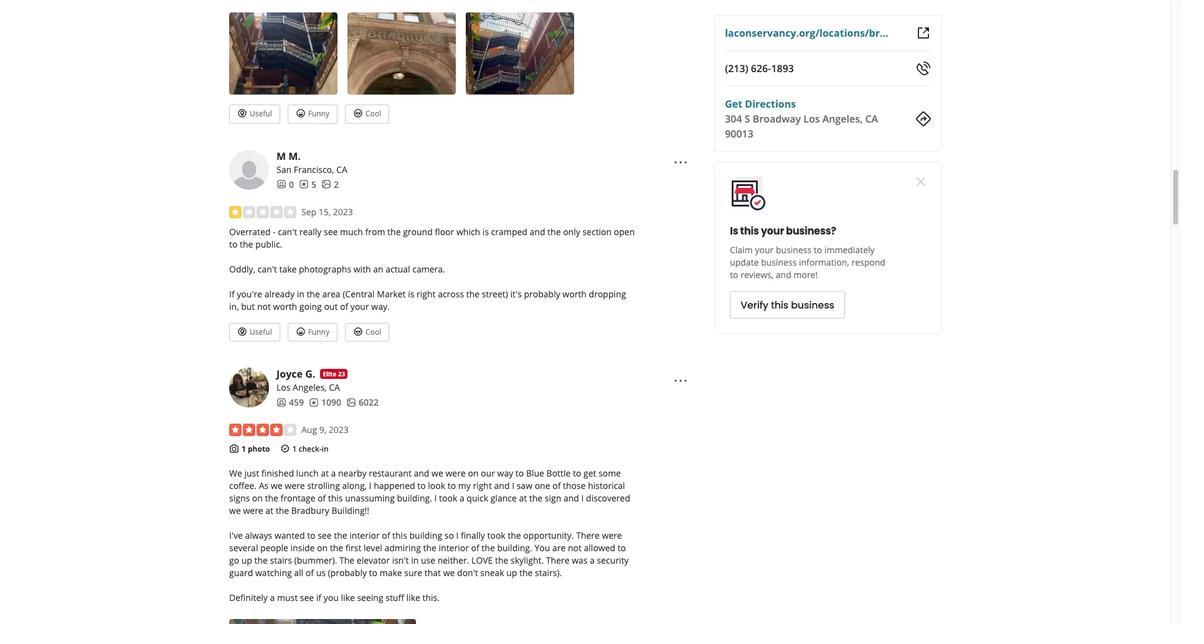 Task type: locate. For each thing, give the bounding box(es) containing it.
1
[[242, 444, 246, 455], [292, 444, 297, 455]]

on down as on the bottom of the page
[[252, 492, 263, 504]]

is
[[483, 226, 489, 238], [408, 288, 414, 300]]

2023 right 15,
[[333, 206, 353, 218]]

in down the aug 9, 2023
[[322, 444, 329, 455]]

1 for 1 check-in
[[292, 444, 297, 455]]

friends element containing 0
[[276, 178, 294, 191]]

angeles,
[[822, 112, 862, 126], [293, 382, 327, 394]]

strolling
[[307, 480, 340, 492]]

useful for 16 cool v2 image
[[250, 327, 272, 337]]

cool
[[366, 108, 381, 119], [366, 327, 381, 337]]

0 vertical spatial is
[[483, 226, 489, 238]]

seeing
[[357, 592, 383, 604]]

use
[[421, 555, 435, 567]]

the up the the
[[330, 542, 343, 554]]

626-
[[751, 62, 771, 75]]

1 vertical spatial 2023
[[329, 424, 349, 436]]

0 vertical spatial useful button
[[229, 105, 280, 124]]

this inside we just finished lunch at a nearby restaurant and we were on our way to blue bottle to get some coffee.  as we were strolling along, i happened to look to my right and i saw one of those historical signs on the frontage of this unassuming building.  i took a quick glance at the sign and i discovered we were at the bradbury  building!!
[[328, 492, 343, 504]]

2 useful button from the top
[[229, 323, 280, 342]]

1 horizontal spatial in
[[322, 444, 329, 455]]

1 right "16 check in v2" 'icon' at the left bottom of the page
[[292, 444, 297, 455]]

see inside i've always wanted to see the interior of this building so i finally took the opportunity.  there were several people inside on the first level admiring the interior of the building.  you are not allowed to go up the stairs (bummer).  the elevator isn't in use neither.  love the skylight.  there was a security guard watching all of us (probably to make sure that we don't sneak up the stairs).
[[318, 530, 332, 542]]

lunch
[[296, 468, 319, 479]]

building!!
[[332, 505, 369, 517]]

historical
[[588, 480, 625, 492]]

16 useful v2 image
[[237, 109, 247, 119], [237, 327, 247, 337]]

0 vertical spatial right
[[417, 288, 436, 300]]

1 vertical spatial useful button
[[229, 323, 280, 342]]

look
[[428, 480, 445, 492]]

1 vertical spatial cool button
[[345, 323, 389, 342]]

0 horizontal spatial 1
[[242, 444, 246, 455]]

2 1 from the left
[[292, 444, 297, 455]]

0 horizontal spatial took
[[439, 492, 457, 504]]

2 horizontal spatial at
[[519, 492, 527, 504]]

0 vertical spatial funny
[[308, 108, 329, 119]]

the up watching
[[254, 555, 268, 567]]

1 vertical spatial building.
[[497, 542, 532, 554]]

get directions link
[[725, 97, 796, 111]]

this inside i've always wanted to see the interior of this building so i finally took the opportunity.  there were several people inside on the first level admiring the interior of the building.  you are not allowed to go up the stairs (bummer).  the elevator isn't in use neither.  love the skylight.  there was a security guard watching all of us (probably to make sure that we don't sneak up the stairs).
[[392, 530, 407, 542]]

and
[[530, 226, 545, 238], [775, 269, 791, 281], [414, 468, 429, 479], [494, 480, 510, 492], [564, 492, 579, 504]]

ca
[[865, 112, 878, 126], [336, 164, 347, 175], [329, 382, 340, 394]]

friends element down san
[[276, 178, 294, 191]]

2 cool button from the top
[[345, 323, 389, 342]]

0 vertical spatial took
[[439, 492, 457, 504]]

1 vertical spatial angeles,
[[293, 382, 327, 394]]

useful
[[250, 108, 272, 119], [250, 327, 272, 337]]

1 horizontal spatial angeles,
[[822, 112, 862, 126]]

0 horizontal spatial can't
[[258, 263, 277, 275]]

took right finally
[[487, 530, 505, 542]]

1 right 16 camera v2 image
[[242, 444, 246, 455]]

can't
[[278, 226, 297, 238], [258, 263, 277, 275]]

2
[[334, 178, 339, 190]]

only
[[563, 226, 580, 238]]

1 horizontal spatial los
[[803, 112, 819, 126]]

1 for 1 photo
[[242, 444, 246, 455]]

ca left 24 directions v2 icon
[[865, 112, 878, 126]]

0 vertical spatial friends element
[[276, 178, 294, 191]]

all
[[294, 567, 303, 579]]

1 vertical spatial ca
[[336, 164, 347, 175]]

reviews element down elite 23 los angeles, ca
[[309, 397, 341, 409]]

of right all
[[306, 567, 314, 579]]

this right is
[[740, 224, 759, 239]]

2023 for joyce g.
[[329, 424, 349, 436]]

broadway
[[752, 112, 801, 126]]

immediately
[[824, 244, 874, 256]]

building. down happened
[[397, 492, 432, 504]]

nearby
[[338, 468, 367, 479]]

of
[[340, 301, 348, 312], [552, 480, 561, 492], [318, 492, 326, 504], [382, 530, 390, 542], [471, 542, 479, 554], [306, 567, 314, 579]]

stairs).
[[535, 567, 562, 579]]

the up the 'use'
[[423, 542, 436, 554]]

1 16 funny v2 image from the top
[[296, 109, 306, 119]]

1 vertical spatial useful
[[250, 327, 272, 337]]

photographs
[[299, 263, 351, 275]]

0 horizontal spatial los
[[276, 382, 290, 394]]

2 funny button from the top
[[287, 323, 338, 342]]

0 vertical spatial worth
[[563, 288, 587, 300]]

2 vertical spatial business
[[791, 298, 834, 312]]

not inside if you're already in the area (central market is right across the street) it's probably worth dropping in, but not worth going out of your way.
[[257, 301, 271, 312]]

friends element
[[276, 178, 294, 191], [276, 397, 304, 409]]

along,
[[342, 480, 367, 492]]

useful button down but
[[229, 323, 280, 342]]

reviews element for m m.
[[299, 178, 316, 191]]

blue
[[526, 468, 544, 479]]

can't left 'take'
[[258, 263, 277, 275]]

1 horizontal spatial like
[[406, 592, 420, 604]]

on left our
[[468, 468, 479, 479]]

1 horizontal spatial right
[[473, 480, 492, 492]]

1 vertical spatial 16 funny v2 image
[[296, 327, 306, 337]]

this down 'strolling'
[[328, 492, 343, 504]]

16 camera v2 image
[[229, 444, 239, 454]]

which
[[456, 226, 480, 238]]

0 horizontal spatial worth
[[273, 301, 297, 312]]

finished
[[261, 468, 294, 479]]

0 vertical spatial funny button
[[287, 105, 338, 124]]

0 horizontal spatial is
[[408, 288, 414, 300]]

2 horizontal spatial in
[[411, 555, 419, 567]]

aug
[[301, 424, 317, 436]]

reviews element right '0'
[[299, 178, 316, 191]]

with
[[354, 263, 371, 275]]

cool right 16 cool v2 icon
[[366, 108, 381, 119]]

this
[[740, 224, 759, 239], [771, 298, 788, 312], [328, 492, 343, 504], [392, 530, 407, 542]]

friends element left 16 review v2 icon
[[276, 397, 304, 409]]

were inside i've always wanted to see the interior of this building so i finally took the opportunity.  there were several people inside on the first level admiring the interior of the building.  you are not allowed to go up the stairs (bummer).  the elevator isn't in use neither.  love the skylight.  there was a security guard watching all of us (probably to make sure that we don't sneak up the stairs).
[[602, 530, 622, 542]]

2 cool from the top
[[366, 327, 381, 337]]

0 vertical spatial ca
[[865, 112, 878, 126]]

0 horizontal spatial there
[[546, 555, 570, 567]]

there
[[576, 530, 600, 542], [546, 555, 570, 567]]

1 vertical spatial up
[[506, 567, 517, 579]]

take
[[279, 263, 297, 275]]

2 funny from the top
[[308, 327, 329, 337]]

the up going
[[307, 288, 320, 300]]

16 useful v2 image for 16 cool v2 image
[[237, 327, 247, 337]]

2 horizontal spatial on
[[468, 468, 479, 479]]

your right is
[[761, 224, 784, 239]]

right inside if you're already in the area (central market is right across the street) it's probably worth dropping in, but not worth going out of your way.
[[417, 288, 436, 300]]

see up (bummer).
[[318, 530, 332, 542]]

san
[[276, 164, 291, 175]]

16 funny v2 image down going
[[296, 327, 306, 337]]

took inside i've always wanted to see the interior of this building so i finally took the opportunity.  there were several people inside on the first level admiring the interior of the building.  you are not allowed to go up the stairs (bummer).  the elevator isn't in use neither.  love the skylight.  there was a security guard watching all of us (probably to make sure that we don't sneak up the stairs).
[[487, 530, 505, 542]]

see down sep 15, 2023
[[324, 226, 338, 238]]

0 horizontal spatial interior
[[349, 530, 380, 542]]

1 check-in
[[292, 444, 329, 455]]

worth down already
[[273, 301, 297, 312]]

we
[[229, 468, 242, 479]]

1 vertical spatial right
[[473, 480, 492, 492]]

2 16 funny v2 image from the top
[[296, 327, 306, 337]]

1 cool from the top
[[366, 108, 381, 119]]

the up sneak
[[495, 555, 508, 567]]

to up security
[[618, 542, 626, 554]]

reviews element containing 5
[[299, 178, 316, 191]]

in up going
[[297, 288, 304, 300]]

people
[[260, 542, 288, 554]]

2023 for m m.
[[333, 206, 353, 218]]

the right from
[[387, 226, 401, 238]]

1 1 from the left
[[242, 444, 246, 455]]

1 horizontal spatial took
[[487, 530, 505, 542]]

right left across
[[417, 288, 436, 300]]

1 friends element from the top
[[276, 178, 294, 191]]

los right broadway
[[803, 112, 819, 126]]

16 useful v2 image up "photo of m m."
[[237, 109, 247, 119]]

just
[[244, 468, 259, 479]]

cool right 16 cool v2 image
[[366, 327, 381, 337]]

are
[[552, 542, 566, 554]]

i've
[[229, 530, 243, 542]]

0 horizontal spatial right
[[417, 288, 436, 300]]

not up was
[[568, 542, 582, 554]]

at
[[321, 468, 329, 479], [519, 492, 527, 504], [265, 505, 273, 517]]

1 vertical spatial see
[[318, 530, 332, 542]]

0 vertical spatial can't
[[278, 226, 297, 238]]

there up allowed
[[576, 530, 600, 542]]

1 vertical spatial 16 useful v2 image
[[237, 327, 247, 337]]

1 vertical spatial 16 photos v2 image
[[346, 398, 356, 408]]

0 vertical spatial 16 funny v2 image
[[296, 109, 306, 119]]

1 vertical spatial cool
[[366, 327, 381, 337]]

to down overrated
[[229, 238, 238, 250]]

is right which
[[483, 226, 489, 238]]

0 horizontal spatial in
[[297, 288, 304, 300]]

16 funny v2 image up m.
[[296, 109, 306, 119]]

laconservancy.org/locations/br… link
[[725, 26, 888, 40]]

1 horizontal spatial can't
[[278, 226, 297, 238]]

up
[[241, 555, 252, 567], [506, 567, 517, 579]]

is right market
[[408, 288, 414, 300]]

see for much
[[324, 226, 338, 238]]

and right cramped
[[530, 226, 545, 238]]

0 vertical spatial reviews element
[[299, 178, 316, 191]]

to left look
[[417, 480, 426, 492]]

on up (bummer).
[[317, 542, 328, 554]]

useful button for 16 cool v2 image
[[229, 323, 280, 342]]

1 vertical spatial took
[[487, 530, 505, 542]]

los inside get directions 304 s broadway los angeles, ca 90013
[[803, 112, 819, 126]]

a
[[331, 468, 336, 479], [460, 492, 464, 504], [590, 555, 595, 567], [270, 592, 275, 604]]

0 horizontal spatial not
[[257, 301, 271, 312]]

interior up level
[[349, 530, 380, 542]]

business down more!
[[791, 298, 834, 312]]

this right verify
[[771, 298, 788, 312]]

16 funny v2 image for useful 'button' corresponding to 16 cool v2 image
[[296, 327, 306, 337]]

section
[[583, 226, 612, 238]]

1 horizontal spatial on
[[317, 542, 328, 554]]

1 horizontal spatial 16 photos v2 image
[[346, 398, 356, 408]]

interior
[[349, 530, 380, 542], [439, 542, 469, 554]]

16 cool v2 image
[[353, 327, 363, 337]]

i down those
[[581, 492, 584, 504]]

16 photos v2 image left 2
[[321, 180, 331, 190]]

0 vertical spatial photos element
[[321, 178, 339, 191]]

at down as on the bottom of the page
[[265, 505, 273, 517]]

2 vertical spatial ca
[[329, 382, 340, 394]]

1 horizontal spatial photos element
[[346, 397, 379, 409]]

1 vertical spatial reviews element
[[309, 397, 341, 409]]

1 cool button from the top
[[345, 105, 389, 124]]

took
[[439, 492, 457, 504], [487, 530, 505, 542]]

overrated - can't really see much from the ground floor which is cramped and the only section open to the public.
[[229, 226, 635, 250]]

1 horizontal spatial is
[[483, 226, 489, 238]]

worth right probably
[[563, 288, 587, 300]]

one
[[535, 480, 550, 492]]

2 friends element from the top
[[276, 397, 304, 409]]

2 vertical spatial on
[[317, 542, 328, 554]]

joyce g. link
[[276, 368, 315, 381]]

304
[[725, 112, 742, 126]]

photos element right 1090
[[346, 397, 379, 409]]

in inside i've always wanted to see the interior of this building so i finally took the opportunity.  there were several people inside on the first level admiring the interior of the building.  you are not allowed to go up the stairs (bummer).  the elevator isn't in use neither.  love the skylight.  there was a security guard watching all of us (probably to make sure that we don't sneak up the stairs).
[[411, 555, 419, 567]]

the up skylight.
[[508, 530, 521, 542]]

2 16 useful v2 image from the top
[[237, 327, 247, 337]]

frontage
[[281, 492, 315, 504]]

a right was
[[590, 555, 595, 567]]

2 vertical spatial your
[[351, 301, 369, 312]]

16 funny v2 image
[[296, 109, 306, 119], [296, 327, 306, 337]]

we inside i've always wanted to see the interior of this building so i finally took the opportunity.  there were several people inside on the first level admiring the interior of the building.  you are not allowed to go up the stairs (bummer).  the elevator isn't in use neither.  love the skylight.  there was a security guard watching all of us (probably to make sure that we don't sneak up the stairs).
[[443, 567, 455, 579]]

allowed
[[584, 542, 615, 554]]

0 vertical spatial 16 photos v2 image
[[321, 180, 331, 190]]

0 vertical spatial not
[[257, 301, 271, 312]]

business down business?
[[776, 244, 811, 256]]

cool button for 16 funny v2 image related to useful 'button' corresponding to 16 cool v2 image
[[345, 323, 389, 342]]

2023 right 9,
[[329, 424, 349, 436]]

459
[[289, 397, 304, 409]]

0 vertical spatial useful
[[250, 108, 272, 119]]

reviews element
[[299, 178, 316, 191], [309, 397, 341, 409]]

funny down going
[[308, 327, 329, 337]]

4 star rating image
[[229, 424, 296, 437]]

24 directions v2 image
[[916, 111, 931, 126]]

0 horizontal spatial up
[[241, 555, 252, 567]]

0 vertical spatial in
[[297, 288, 304, 300]]

1 vertical spatial is
[[408, 288, 414, 300]]

from
[[365, 226, 385, 238]]

1 horizontal spatial at
[[321, 468, 329, 479]]

0 horizontal spatial 16 photos v2 image
[[321, 180, 331, 190]]

1 vertical spatial not
[[568, 542, 582, 554]]

0 vertical spatial on
[[468, 468, 479, 479]]

2023
[[333, 206, 353, 218], [329, 424, 349, 436]]

24 phone v2 image
[[916, 61, 931, 76]]

we down neither.
[[443, 567, 455, 579]]

reviews element for joyce g.
[[309, 397, 341, 409]]

2 vertical spatial at
[[265, 505, 273, 517]]

1 16 useful v2 image from the top
[[237, 109, 247, 119]]

0 horizontal spatial building.
[[397, 492, 432, 504]]

i've always wanted to see the interior of this building so i finally took the opportunity.  there were several people inside on the first level admiring the interior of the building.  you are not allowed to go up the stairs (bummer).  the elevator isn't in use neither.  love the skylight.  there was a security guard watching all of us (probably to make sure that we don't sneak up the stairs).
[[229, 530, 629, 579]]

we down signs
[[229, 505, 241, 517]]

a down my
[[460, 492, 464, 504]]

joyce g.
[[276, 368, 315, 381]]

16 cool v2 image
[[353, 109, 363, 119]]

1 funny from the top
[[308, 108, 329, 119]]

0 vertical spatial angeles,
[[822, 112, 862, 126]]

ca up 2
[[336, 164, 347, 175]]

elite 23 link
[[320, 369, 348, 379]]

wanted
[[275, 530, 305, 542]]

funny left 16 cool v2 icon
[[308, 108, 329, 119]]

more!
[[793, 269, 817, 281]]

1 vertical spatial los
[[276, 382, 290, 394]]

ca inside m m. san francisco, ca
[[336, 164, 347, 175]]

1 vertical spatial interior
[[439, 542, 469, 554]]

useful up "photo of m m."
[[250, 108, 272, 119]]

0 vertical spatial up
[[241, 555, 252, 567]]

update
[[730, 257, 758, 268]]

worth
[[563, 288, 587, 300], [273, 301, 297, 312]]

0 vertical spatial cool button
[[345, 105, 389, 124]]

we
[[432, 468, 443, 479], [271, 480, 282, 492], [229, 505, 241, 517], [443, 567, 455, 579]]

1 useful button from the top
[[229, 105, 280, 124]]

the
[[387, 226, 401, 238], [547, 226, 561, 238], [240, 238, 253, 250], [307, 288, 320, 300], [466, 288, 480, 300], [265, 492, 278, 504], [529, 492, 543, 504], [276, 505, 289, 517], [334, 530, 347, 542], [508, 530, 521, 542], [330, 542, 343, 554], [423, 542, 436, 554], [482, 542, 495, 554], [254, 555, 268, 567], [495, 555, 508, 567], [519, 567, 533, 579]]

1 horizontal spatial there
[[576, 530, 600, 542]]

useful down but
[[250, 327, 272, 337]]

see for the
[[318, 530, 332, 542]]

and up look
[[414, 468, 429, 479]]

of right the out
[[340, 301, 348, 312]]

at down saw
[[519, 492, 527, 504]]

los inside elite 23 los angeles, ca
[[276, 382, 290, 394]]

funny button for useful 'button' corresponding to 16 cool v2 image
[[287, 323, 338, 342]]

16 photos v2 image left 6022
[[346, 398, 356, 408]]

m m. san francisco, ca
[[276, 149, 347, 175]]

1 horizontal spatial interior
[[439, 542, 469, 554]]

1 funny button from the top
[[287, 105, 338, 124]]

cool for 16 cool v2 image
[[366, 327, 381, 337]]

in
[[297, 288, 304, 300], [322, 444, 329, 455], [411, 555, 419, 567]]

see inside overrated - can't really see much from the ground floor which is cramped and the only section open to the public.
[[324, 226, 338, 238]]

2 useful from the top
[[250, 327, 272, 337]]

16 photos v2 image
[[321, 180, 331, 190], [346, 398, 356, 408]]

much
[[340, 226, 363, 238]]

1 vertical spatial funny
[[308, 327, 329, 337]]

photos element for m m.
[[321, 178, 339, 191]]

building
[[409, 530, 442, 542]]

ca inside elite 23 los angeles, ca
[[329, 382, 340, 394]]

not inside i've always wanted to see the interior of this building so i finally took the opportunity.  there were several people inside on the first level admiring the interior of the building.  you are not allowed to go up the stairs (bummer).  the elevator isn't in use neither.  love the skylight.  there was a security guard watching all of us (probably to make sure that we don't sneak up the stairs).
[[568, 542, 582, 554]]

0 vertical spatial building.
[[397, 492, 432, 504]]

this inside button
[[771, 298, 788, 312]]

funny button down going
[[287, 323, 338, 342]]

photos element containing 2
[[321, 178, 339, 191]]

first
[[345, 542, 361, 554]]

1 horizontal spatial not
[[568, 542, 582, 554]]

a inside i've always wanted to see the interior of this building so i finally took the opportunity.  there were several people inside on the first level admiring the interior of the building.  you are not allowed to go up the stairs (bummer).  the elevator isn't in use neither.  love the skylight.  there was a security guard watching all of us (probably to make sure that we don't sneak up the stairs).
[[590, 555, 595, 567]]

1 useful from the top
[[250, 108, 272, 119]]

photos element containing 6022
[[346, 397, 379, 409]]

angeles, inside get directions 304 s broadway los angeles, ca 90013
[[822, 112, 862, 126]]

there down are
[[546, 555, 570, 567]]

reviews element containing 1090
[[309, 397, 341, 409]]

definitely a must see if you like seeing stuff like this.
[[229, 592, 440, 604]]

photos element
[[321, 178, 339, 191], [346, 397, 379, 409]]

took down look
[[439, 492, 457, 504]]

get
[[725, 97, 742, 111]]

interior up neither.
[[439, 542, 469, 554]]

were up my
[[446, 468, 466, 479]]

like left 'this.'
[[406, 592, 420, 604]]

2 vertical spatial see
[[300, 592, 314, 604]]

that
[[425, 567, 441, 579]]

0 horizontal spatial angeles,
[[293, 382, 327, 394]]

0 vertical spatial 2023
[[333, 206, 353, 218]]

0 vertical spatial cool
[[366, 108, 381, 119]]

2 vertical spatial in
[[411, 555, 419, 567]]

los down the joyce
[[276, 382, 290, 394]]

right up the quick
[[473, 480, 492, 492]]

friends element containing 459
[[276, 397, 304, 409]]

this up admiring
[[392, 530, 407, 542]]

up right the 'go'
[[241, 555, 252, 567]]

1 vertical spatial funny button
[[287, 323, 338, 342]]

to inside overrated - can't really see much from the ground floor which is cramped and the only section open to the public.
[[229, 238, 238, 250]]

business
[[776, 244, 811, 256], [761, 257, 796, 268], [791, 298, 834, 312]]

los
[[803, 112, 819, 126], [276, 382, 290, 394]]

useful button for 16 cool v2 icon
[[229, 105, 280, 124]]

0 vertical spatial business
[[776, 244, 811, 256]]

1 vertical spatial there
[[546, 555, 570, 567]]

like right "you"
[[341, 592, 355, 604]]

business up reviews, on the right of page
[[761, 257, 796, 268]]

ca down elite 23 link
[[329, 382, 340, 394]]

1 vertical spatial friends element
[[276, 397, 304, 409]]



Task type: describe. For each thing, give the bounding box(es) containing it.
to up information,
[[813, 244, 822, 256]]

photo of m m. image
[[229, 150, 269, 190]]

the down as on the bottom of the page
[[265, 492, 278, 504]]

admiring
[[384, 542, 421, 554]]

unassuming
[[345, 492, 395, 504]]

information,
[[799, 257, 849, 268]]

is inside overrated - can't really see much from the ground floor which is cramped and the only section open to the public.
[[483, 226, 489, 238]]

16 review v2 image
[[309, 398, 319, 408]]

0 vertical spatial at
[[321, 468, 329, 479]]

the up love
[[482, 542, 495, 554]]

verify this business button
[[730, 291, 845, 319]]

and inside overrated - can't really see much from the ground floor which is cramped and the only section open to the public.
[[530, 226, 545, 238]]

you
[[324, 592, 339, 604]]

way.
[[371, 301, 390, 312]]

16 useful v2 image for 16 cool v2 icon
[[237, 109, 247, 119]]

security
[[597, 555, 629, 567]]

several
[[229, 542, 258, 554]]

0 horizontal spatial at
[[265, 505, 273, 517]]

-
[[273, 226, 276, 238]]

this inside is this your business? claim your business to immediately update business information, respond to reviews, and more!
[[740, 224, 759, 239]]

a up 'strolling'
[[331, 468, 336, 479]]

to down update
[[730, 269, 738, 281]]

sep
[[301, 206, 316, 218]]

love
[[471, 555, 493, 567]]

and down those
[[564, 492, 579, 504]]

s
[[744, 112, 750, 126]]

photo of joyce g. image
[[229, 368, 269, 408]]

photos element for joyce g.
[[346, 397, 379, 409]]

1 horizontal spatial up
[[506, 567, 517, 579]]

the down one
[[529, 492, 543, 504]]

was
[[572, 555, 588, 567]]

verify
[[740, 298, 768, 312]]

as
[[259, 480, 269, 492]]

useful for 16 cool v2 icon
[[250, 108, 272, 119]]

sep 15, 2023
[[301, 206, 353, 218]]

(213) 626-1893
[[725, 62, 794, 75]]

the right across
[[466, 288, 480, 300]]

in,
[[229, 301, 239, 312]]

saw
[[517, 480, 532, 492]]

we just finished lunch at a nearby restaurant and we were on our way to blue bottle to get some coffee.  as we were strolling along, i happened to look to my right and i saw one of those historical signs on the frontage of this unassuming building.  i took a quick glance at the sign and i discovered we were at the bradbury  building!!
[[229, 468, 630, 517]]

ca for m.
[[336, 164, 347, 175]]

friends element for m m.
[[276, 178, 294, 191]]

23
[[338, 370, 345, 379]]

sneak
[[480, 567, 504, 579]]

definitely
[[229, 592, 268, 604]]

angeles, inside elite 23 los angeles, ca
[[293, 382, 327, 394]]

6022
[[359, 397, 379, 409]]

i up unassuming
[[369, 480, 371, 492]]

this.
[[423, 592, 440, 604]]

close image
[[914, 174, 928, 189]]

to down elevator
[[369, 567, 377, 579]]

16 funny v2 image for useful 'button' corresponding to 16 cool v2 icon
[[296, 109, 306, 119]]

funny for 16 funny v2 image related to useful 'button' corresponding to 16 cool v2 image
[[308, 327, 329, 337]]

16 friends v2 image
[[276, 398, 286, 408]]

get
[[584, 468, 596, 479]]

ca for 23
[[329, 382, 340, 394]]

we up look
[[432, 468, 443, 479]]

the left "only"
[[547, 226, 561, 238]]

16 photos v2 image for m m.
[[321, 180, 331, 190]]

an
[[373, 263, 383, 275]]

funny button for useful 'button' corresponding to 16 cool v2 icon
[[287, 105, 338, 124]]

1 vertical spatial in
[[322, 444, 329, 455]]

out
[[324, 301, 338, 312]]

1 vertical spatial your
[[755, 244, 773, 256]]

16 review v2 image
[[299, 180, 309, 190]]

9,
[[319, 424, 326, 436]]

of down bottle
[[552, 480, 561, 492]]

m.
[[288, 149, 301, 163]]

oddly,
[[229, 263, 255, 275]]

my
[[458, 480, 471, 492]]

elevator
[[357, 555, 390, 567]]

24 external link v2 image
[[916, 26, 931, 40]]

on inside i've always wanted to see the interior of this building so i finally took the opportunity.  there were several people inside on the first level admiring the interior of the building.  you are not allowed to go up the stairs (bummer).  the elevator isn't in use neither.  love the skylight.  there was a security guard watching all of us (probably to make sure that we don't sneak up the stairs).
[[317, 542, 328, 554]]

16 photos v2 image for joyce g.
[[346, 398, 356, 408]]

1 vertical spatial worth
[[273, 301, 297, 312]]

friends element for joyce g.
[[276, 397, 304, 409]]

i down look
[[434, 492, 437, 504]]

1 star rating image
[[229, 206, 296, 218]]

were down signs
[[243, 505, 263, 517]]

menu image
[[673, 374, 688, 389]]

if you're already in the area (central market is right across the street) it's probably worth dropping in, but not worth going out of your way.
[[229, 288, 626, 312]]

1 vertical spatial business
[[761, 257, 796, 268]]

guard
[[229, 567, 253, 579]]

business inside verify this business button
[[791, 298, 834, 312]]

16 check in v2 image
[[280, 444, 290, 454]]

can't inside overrated - can't really see much from the ground floor which is cramped and the only section open to the public.
[[278, 226, 297, 238]]

of down 'strolling'
[[318, 492, 326, 504]]

you're
[[237, 288, 262, 300]]

but
[[241, 301, 255, 312]]

m m. link
[[276, 149, 301, 163]]

we down finished
[[271, 480, 282, 492]]

cool for 16 cool v2 icon
[[366, 108, 381, 119]]

elite
[[323, 370, 336, 379]]

1893
[[771, 62, 794, 75]]

the down skylight.
[[519, 567, 533, 579]]

right inside we just finished lunch at a nearby restaurant and we were on our way to blue bottle to get some coffee.  as we were strolling along, i happened to look to my right and i saw one of those historical signs on the frontage of this unassuming building.  i took a quick glance at the sign and i discovered we were at the bradbury  building!!
[[473, 480, 492, 492]]

market
[[377, 288, 406, 300]]

of up level
[[382, 530, 390, 542]]

menu image
[[673, 155, 688, 170]]

0 vertical spatial there
[[576, 530, 600, 542]]

1 photo
[[242, 444, 270, 455]]

francisco,
[[294, 164, 334, 175]]

respond
[[851, 257, 885, 268]]

joyce
[[276, 368, 303, 381]]

must
[[277, 592, 298, 604]]

building. inside we just finished lunch at a nearby restaurant and we were on our way to blue bottle to get some coffee.  as we were strolling along, i happened to look to my right and i saw one of those historical signs on the frontage of this unassuming building.  i took a quick glance at the sign and i discovered we were at the bradbury  building!!
[[397, 492, 432, 504]]

the down frontage on the bottom left of the page
[[276, 505, 289, 517]]

(central
[[343, 288, 375, 300]]

i inside i've always wanted to see the interior of this building so i finally took the opportunity.  there were several people inside on the first level admiring the interior of the building.  you are not allowed to go up the stairs (bummer).  the elevator isn't in use neither.  love the skylight.  there was a security guard watching all of us (probably to make sure that we don't sneak up the stairs).
[[456, 530, 459, 542]]

cool button for 16 funny v2 image for useful 'button' corresponding to 16 cool v2 icon
[[345, 105, 389, 124]]

signs
[[229, 492, 250, 504]]

m
[[276, 149, 286, 163]]

were up frontage on the bottom left of the page
[[285, 480, 305, 492]]

funny for 16 funny v2 image for useful 'button' corresponding to 16 cool v2 icon
[[308, 108, 329, 119]]

took inside we just finished lunch at a nearby restaurant and we were on our way to blue bottle to get some coffee.  as we were strolling along, i happened to look to my right and i saw one of those historical signs on the frontage of this unassuming building.  i took a quick glance at the sign and i discovered we were at the bradbury  building!!
[[439, 492, 457, 504]]

1 vertical spatial at
[[519, 492, 527, 504]]

if
[[229, 288, 235, 300]]

the down overrated
[[240, 238, 253, 250]]

(213)
[[725, 62, 748, 75]]

of down finally
[[471, 542, 479, 554]]

camera.
[[412, 263, 445, 275]]

check-
[[299, 444, 322, 455]]

to up those
[[573, 468, 581, 479]]

is inside if you're already in the area (central market is right across the street) it's probably worth dropping in, but not worth going out of your way.
[[408, 288, 414, 300]]

public.
[[255, 238, 282, 250]]

reviews,
[[740, 269, 773, 281]]

ground
[[403, 226, 433, 238]]

2 like from the left
[[406, 592, 420, 604]]

photo
[[248, 444, 270, 455]]

90013
[[725, 127, 753, 141]]

quick
[[467, 492, 488, 504]]

finally
[[461, 530, 485, 542]]

level
[[364, 542, 382, 554]]

to up saw
[[516, 468, 524, 479]]

the up first
[[334, 530, 347, 542]]

ca inside get directions 304 s broadway los angeles, ca 90013
[[865, 112, 878, 126]]

0 vertical spatial your
[[761, 224, 784, 239]]

1 photo link
[[242, 444, 270, 455]]

1 vertical spatial can't
[[258, 263, 277, 275]]

of inside if you're already in the area (central market is right across the street) it's probably worth dropping in, but not worth going out of your way.
[[340, 301, 348, 312]]

and inside is this your business? claim your business to immediately update business information, respond to reviews, and more!
[[775, 269, 791, 281]]

our
[[481, 468, 495, 479]]

building. inside i've always wanted to see the interior of this building so i finally took the opportunity.  there were several people inside on the first level admiring the interior of the building.  you are not allowed to go up the stairs (bummer).  the elevator isn't in use neither.  love the skylight.  there was a security guard watching all of us (probably to make sure that we don't sneak up the stairs).
[[497, 542, 532, 554]]

0 horizontal spatial on
[[252, 492, 263, 504]]

sign
[[545, 492, 561, 504]]

your inside if you're already in the area (central market is right across the street) it's probably worth dropping in, but not worth going out of your way.
[[351, 301, 369, 312]]

get directions 304 s broadway los angeles, ca 90013
[[725, 97, 878, 141]]

and up glance
[[494, 480, 510, 492]]

elite 23 los angeles, ca
[[276, 370, 345, 394]]

street)
[[482, 288, 508, 300]]

way
[[497, 468, 513, 479]]

area
[[322, 288, 340, 300]]

neither.
[[438, 555, 469, 567]]

isn't
[[392, 555, 409, 567]]

16 friends v2 image
[[276, 180, 286, 190]]

to up inside
[[307, 530, 315, 542]]

i left saw
[[512, 480, 514, 492]]

if
[[316, 592, 321, 604]]

the
[[339, 555, 354, 567]]

1 like from the left
[[341, 592, 355, 604]]

coffee.
[[229, 480, 257, 492]]

dropping
[[589, 288, 626, 300]]

1 horizontal spatial worth
[[563, 288, 587, 300]]

to left my
[[448, 480, 456, 492]]

so
[[444, 530, 454, 542]]

in inside if you're already in the area (central market is right across the street) it's probably worth dropping in, but not worth going out of your way.
[[297, 288, 304, 300]]

a left must
[[270, 592, 275, 604]]

overrated
[[229, 226, 270, 238]]

0 vertical spatial interior
[[349, 530, 380, 542]]



Task type: vqa. For each thing, say whether or not it's contained in the screenshot.
bottom 4
no



